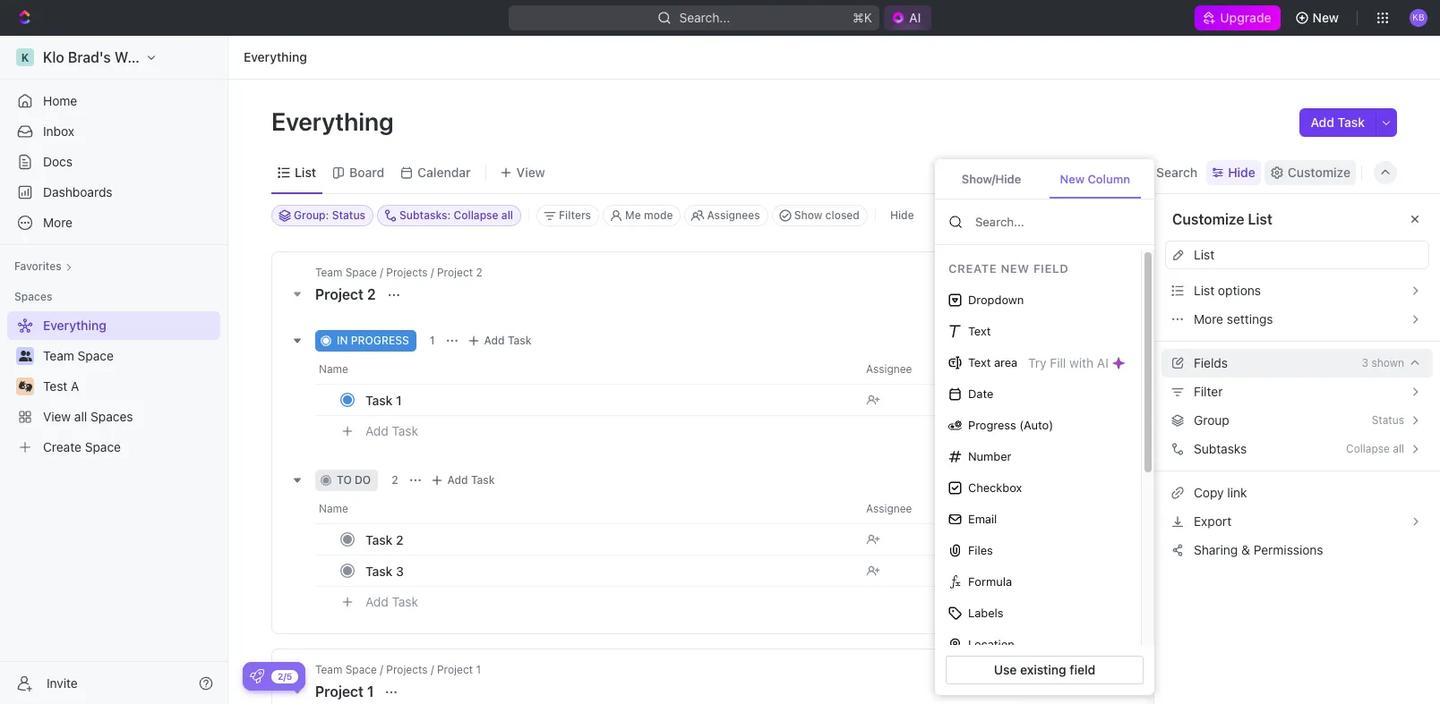 Task type: vqa. For each thing, say whether or not it's contained in the screenshot.
Subtasks: Collapse all
yes



Task type: describe. For each thing, give the bounding box(es) containing it.
do
[[355, 474, 371, 487]]

copy link
[[1194, 485, 1247, 501]]

hide button
[[883, 205, 921, 227]]

copy
[[1194, 485, 1224, 501]]

1 vertical spatial status
[[1372, 414, 1404, 427]]

in
[[337, 334, 348, 348]]

assignee for 2
[[866, 502, 912, 516]]

field
[[1070, 663, 1096, 678]]

formula
[[968, 575, 1012, 589]]

0 horizontal spatial spaces
[[14, 290, 52, 304]]

team space link
[[43, 342, 217, 371]]

calendar
[[418, 164, 471, 180]]

use existing field
[[994, 663, 1096, 678]]

user group image
[[18, 351, 32, 362]]

1 horizontal spatial collapse
[[1346, 442, 1390, 456]]

kb button
[[1404, 4, 1433, 32]]

collapse all
[[1346, 442, 1404, 456]]

3 shown
[[1362, 356, 1404, 370]]

search
[[1156, 164, 1198, 180]]

1 name button from the top
[[315, 356, 855, 384]]

subtasks:
[[399, 209, 451, 222]]

home link
[[7, 87, 220, 116]]

new for new
[[1313, 10, 1339, 25]]

in progress
[[337, 334, 409, 348]]

customize button
[[1264, 160, 1356, 185]]

permissions
[[1254, 543, 1323, 558]]

fill
[[1050, 355, 1066, 370]]

more for more
[[43, 215, 73, 230]]

0 horizontal spatial 3
[[396, 564, 404, 579]]

task 2
[[365, 532, 404, 548]]

k
[[21, 51, 29, 64]]

assignee for 1
[[866, 363, 912, 376]]

1 horizontal spatial all
[[501, 209, 513, 222]]

filters
[[559, 209, 591, 222]]

task 2 link
[[361, 527, 852, 553]]

docs link
[[7, 148, 220, 176]]

space for team space / projects / project 1
[[345, 664, 377, 677]]

space for team space
[[78, 348, 114, 364]]

assignees
[[707, 209, 760, 222]]

list options
[[1194, 283, 1261, 298]]

closed
[[825, 209, 860, 222]]

board link
[[346, 160, 384, 185]]

team space
[[43, 348, 114, 364]]

show/hide
[[962, 172, 1021, 186]]

view button
[[493, 160, 551, 185]]

dashboards link
[[7, 178, 220, 207]]

2 up task 3
[[396, 532, 404, 548]]

upgrade link
[[1195, 5, 1280, 30]]

ai inside button
[[909, 10, 921, 25]]

team space / projects / project 1
[[315, 664, 481, 677]]

name for 2nd name "dropdown button" from the top of the page
[[319, 502, 348, 516]]

dashboards
[[43, 184, 112, 200]]

text for text area
[[968, 355, 991, 370]]

team space / projects / project 2
[[315, 266, 482, 279]]

upgrade
[[1220, 10, 1271, 25]]

fields
[[1194, 356, 1228, 371]]

more settings button
[[1165, 305, 1429, 334]]

(auto)
[[1019, 418, 1053, 432]]

workspace
[[115, 49, 189, 65]]

new column
[[1060, 172, 1130, 186]]

existing
[[1020, 663, 1066, 678]]

try fill with ai
[[1028, 355, 1109, 370]]

hide button
[[1207, 160, 1261, 185]]

try
[[1028, 355, 1047, 370]]

view button
[[493, 151, 551, 193]]

klo
[[43, 49, 64, 65]]

show closed button
[[772, 205, 868, 227]]

favorites
[[14, 260, 62, 273]]

home
[[43, 93, 77, 108]]

mode
[[644, 209, 673, 222]]

task 1 link
[[361, 387, 852, 413]]

test a
[[43, 379, 79, 394]]

area
[[994, 355, 1018, 370]]

docs
[[43, 154, 73, 169]]

new column button
[[1049, 161, 1141, 199]]

space for team space / projects / project 2
[[345, 266, 377, 279]]

assignee button for 2
[[855, 495, 999, 524]]

2 down subtasks: collapse all
[[476, 266, 482, 279]]

calendar link
[[414, 160, 471, 185]]

copy link button
[[1165, 479, 1429, 508]]

more for more settings
[[1194, 312, 1223, 327]]

everything link inside sidebar navigation
[[7, 312, 217, 340]]

hands asl interpreting image
[[18, 382, 32, 392]]

text for text
[[968, 324, 991, 338]]

show
[[794, 209, 822, 222]]

view for view all spaces
[[43, 409, 71, 425]]

group:
[[294, 209, 329, 222]]

team for project 1
[[315, 664, 342, 677]]

filter button
[[1154, 378, 1440, 407]]

Search tasks... text field
[[1217, 202, 1396, 229]]

dropdown
[[968, 293, 1024, 307]]

Search field
[[974, 214, 1140, 230]]

space for create space
[[85, 440, 121, 455]]

sidebar navigation
[[0, 36, 232, 705]]

options
[[1218, 283, 1261, 298]]

sharing & permissions button
[[1165, 536, 1429, 565]]

projects for project 2
[[386, 266, 428, 279]]

list down customize list
[[1194, 247, 1215, 262]]

list options button
[[1165, 277, 1429, 305]]

hide inside button
[[890, 209, 914, 222]]

new button
[[1288, 4, 1350, 32]]

use
[[994, 663, 1017, 678]]

me mode button
[[603, 205, 681, 227]]

sharing & permissions
[[1194, 543, 1323, 558]]

2 right do
[[392, 474, 398, 487]]



Task type: locate. For each thing, give the bounding box(es) containing it.
brad's
[[68, 49, 111, 65]]

onboarding checklist button image
[[250, 670, 264, 684]]

0 vertical spatial everything
[[244, 49, 307, 64]]

0 horizontal spatial ai
[[909, 10, 921, 25]]

labels
[[968, 606, 1004, 620]]

new for new column
[[1060, 172, 1085, 186]]

progress (auto)
[[968, 418, 1053, 432]]

1 projects from the top
[[386, 266, 428, 279]]

list up group:
[[295, 164, 316, 180]]

0 vertical spatial team
[[315, 266, 342, 279]]

name button up the "task 1" link
[[315, 356, 855, 384]]

everything link
[[239, 47, 312, 68], [7, 312, 217, 340]]

2 vertical spatial everything
[[43, 318, 106, 333]]

collapse
[[454, 209, 498, 222], [1346, 442, 1390, 456]]

hide up customize list
[[1228, 164, 1256, 180]]

view inside button
[[516, 164, 545, 180]]

1 horizontal spatial everything link
[[239, 47, 312, 68]]

0 vertical spatial spaces
[[14, 290, 52, 304]]

more down list options at the right top of page
[[1194, 312, 1223, 327]]

2/5
[[278, 671, 292, 682]]

1 vertical spatial everything link
[[7, 312, 217, 340]]

all for view all spaces
[[74, 409, 87, 425]]

3 down task 2
[[396, 564, 404, 579]]

hide right the closed
[[890, 209, 914, 222]]

view down test
[[43, 409, 71, 425]]

1 horizontal spatial hide
[[1228, 164, 1256, 180]]

invite
[[47, 676, 78, 691]]

assignee button up files
[[855, 495, 999, 524]]

0 horizontal spatial status
[[332, 209, 365, 222]]

2 vertical spatial team
[[315, 664, 342, 677]]

space up project 2
[[345, 266, 377, 279]]

new left "column"
[[1060, 172, 1085, 186]]

task 1
[[365, 393, 402, 408]]

1 horizontal spatial new
[[1313, 10, 1339, 25]]

search...
[[679, 10, 730, 25]]

all inside sidebar navigation
[[74, 409, 87, 425]]

assignee button
[[855, 356, 999, 384], [855, 495, 999, 524]]

1 vertical spatial view
[[43, 409, 71, 425]]

view inside tree
[[43, 409, 71, 425]]

1 vertical spatial text
[[968, 355, 991, 370]]

export
[[1194, 514, 1232, 529]]

2 text from the top
[[968, 355, 991, 370]]

team for project 2
[[315, 266, 342, 279]]

view
[[516, 164, 545, 180], [43, 409, 71, 425]]

everything for "everything" 'link' in sidebar navigation
[[43, 318, 106, 333]]

1 horizontal spatial spaces
[[91, 409, 133, 425]]

customize for customize
[[1288, 164, 1351, 180]]

3
[[1362, 356, 1369, 370], [396, 564, 404, 579]]

settings
[[1227, 312, 1273, 327]]

team up test a
[[43, 348, 74, 364]]

subtasks
[[1194, 442, 1247, 457]]

0 vertical spatial all
[[501, 209, 513, 222]]

projects
[[386, 266, 428, 279], [386, 664, 428, 677]]

filters button
[[537, 205, 599, 227]]

list inside list "link"
[[295, 164, 316, 180]]

0 vertical spatial everything link
[[239, 47, 312, 68]]

customize
[[1288, 164, 1351, 180], [1172, 211, 1244, 227]]

space
[[345, 266, 377, 279], [78, 348, 114, 364], [85, 440, 121, 455], [345, 664, 377, 677]]

1 horizontal spatial status
[[1372, 414, 1404, 427]]

team up the project 1 on the left of the page
[[315, 664, 342, 677]]

2 assignee button from the top
[[855, 495, 999, 524]]

1 vertical spatial new
[[1060, 172, 1085, 186]]

test
[[43, 379, 67, 394]]

0 vertical spatial status
[[332, 209, 365, 222]]

0 vertical spatial assignee
[[866, 363, 912, 376]]

hide
[[1228, 164, 1256, 180], [890, 209, 914, 222]]

view up filters 'dropdown button'
[[516, 164, 545, 180]]

2 down team space / projects / project 2
[[367, 287, 376, 303]]

1 vertical spatial more
[[1194, 312, 1223, 327]]

show closed
[[794, 209, 860, 222]]

0 horizontal spatial hide
[[890, 209, 914, 222]]

name for first name "dropdown button" from the top
[[319, 363, 348, 376]]

tab list containing show/hide
[[935, 159, 1154, 200]]

export button
[[1165, 508, 1429, 536]]

test a link
[[43, 373, 217, 401]]

task 3
[[365, 564, 404, 579]]

progress
[[968, 418, 1016, 432]]

date
[[968, 387, 994, 401]]

hide inside dropdown button
[[1228, 164, 1256, 180]]

new inside tab list
[[1060, 172, 1085, 186]]

assignee button for 1
[[855, 356, 999, 384]]

location
[[968, 637, 1015, 652]]

add task button
[[1300, 108, 1376, 137], [463, 330, 539, 352], [357, 421, 425, 442], [426, 470, 502, 492], [357, 592, 425, 614]]

all down shown
[[1393, 442, 1404, 456]]

list
[[295, 164, 316, 180], [1248, 211, 1273, 227], [1194, 247, 1215, 262], [1194, 283, 1215, 298]]

0 vertical spatial hide
[[1228, 164, 1256, 180]]

more inside more dropdown button
[[43, 215, 73, 230]]

view all spaces link
[[7, 403, 217, 432]]

1 vertical spatial team
[[43, 348, 74, 364]]

inbox link
[[7, 117, 220, 146]]

2 vertical spatial all
[[1393, 442, 1404, 456]]

0 horizontal spatial everything link
[[7, 312, 217, 340]]

everything inside sidebar navigation
[[43, 318, 106, 333]]

collapse right subtasks:
[[454, 209, 498, 222]]

space down "view all spaces" link
[[85, 440, 121, 455]]

1 vertical spatial name
[[319, 502, 348, 516]]

list link
[[291, 160, 316, 185]]

everything for the right "everything" 'link'
[[244, 49, 307, 64]]

assignee button up date at bottom right
[[855, 356, 999, 384]]

projects for project 1
[[386, 664, 428, 677]]

all up create space
[[74, 409, 87, 425]]

team
[[315, 266, 342, 279], [43, 348, 74, 364], [315, 664, 342, 677]]

2 name button from the top
[[315, 495, 855, 524]]

text left area
[[968, 355, 991, 370]]

column
[[1088, 172, 1130, 186]]

0 horizontal spatial all
[[74, 409, 87, 425]]

search button
[[1133, 160, 1203, 185]]

files
[[968, 543, 993, 558]]

0 horizontal spatial view
[[43, 409, 71, 425]]

shown
[[1372, 356, 1404, 370]]

0 vertical spatial ai
[[909, 10, 921, 25]]

0 vertical spatial more
[[43, 215, 73, 230]]

progress
[[351, 334, 409, 348]]

name
[[319, 363, 348, 376], [319, 502, 348, 516]]

1 vertical spatial projects
[[386, 664, 428, 677]]

to do
[[337, 474, 371, 487]]

tree
[[7, 312, 220, 462]]

list inside list options button
[[1194, 283, 1215, 298]]

kb
[[1413, 12, 1425, 23]]

tree inside sidebar navigation
[[7, 312, 220, 462]]

checkbox
[[968, 481, 1022, 495]]

1 vertical spatial collapse
[[1346, 442, 1390, 456]]

1 horizontal spatial view
[[516, 164, 545, 180]]

link
[[1227, 485, 1247, 501]]

name down in
[[319, 363, 348, 376]]

customize down hide dropdown button
[[1172, 211, 1244, 227]]

space up the project 1 on the left of the page
[[345, 664, 377, 677]]

more button
[[7, 209, 220, 237]]

customize list
[[1172, 211, 1273, 227]]

ai button
[[884, 5, 932, 30]]

1 vertical spatial assignee
[[866, 502, 912, 516]]

2 assignee from the top
[[866, 502, 912, 516]]

me mode
[[625, 209, 673, 222]]

0 vertical spatial 3
[[1362, 356, 1369, 370]]

all down view button
[[501, 209, 513, 222]]

spaces down favorites
[[14, 290, 52, 304]]

1 horizontal spatial 3
[[1362, 356, 1369, 370]]

1 name from the top
[[319, 363, 348, 376]]

all for collapse all
[[1393, 442, 1404, 456]]

1 vertical spatial everything
[[271, 107, 399, 136]]

team inside sidebar navigation
[[43, 348, 74, 364]]

new right upgrade
[[1313, 10, 1339, 25]]

view for view
[[516, 164, 545, 180]]

more inside more settings button
[[1194, 312, 1223, 327]]

0 vertical spatial collapse
[[454, 209, 498, 222]]

2 projects from the top
[[386, 664, 428, 677]]

text up text area
[[968, 324, 991, 338]]

tab list
[[935, 159, 1154, 200]]

onboarding checklist button element
[[250, 670, 264, 684]]

1 vertical spatial hide
[[890, 209, 914, 222]]

1 vertical spatial all
[[74, 409, 87, 425]]

all
[[501, 209, 513, 222], [74, 409, 87, 425], [1393, 442, 1404, 456]]

1 vertical spatial ai
[[1097, 355, 1109, 370]]

view all spaces
[[43, 409, 133, 425]]

0 horizontal spatial collapse
[[454, 209, 498, 222]]

1 horizontal spatial customize
[[1288, 164, 1351, 180]]

1 assignee from the top
[[866, 363, 912, 376]]

more down dashboards
[[43, 215, 73, 230]]

project 1
[[315, 684, 377, 700]]

name button up task 2 link
[[315, 495, 855, 524]]

1 horizontal spatial more
[[1194, 312, 1223, 327]]

collapse up copy link button
[[1346, 442, 1390, 456]]

group
[[1194, 413, 1230, 428]]

0 vertical spatial name
[[319, 363, 348, 376]]

0 vertical spatial view
[[516, 164, 545, 180]]

list down hide dropdown button
[[1248, 211, 1273, 227]]

klo brad's workspace, , element
[[16, 48, 34, 66]]

0 vertical spatial assignee button
[[855, 356, 999, 384]]

1 vertical spatial assignee button
[[855, 495, 999, 524]]

status right group:
[[332, 209, 365, 222]]

show/hide button
[[948, 161, 1034, 199]]

1 vertical spatial 3
[[396, 564, 404, 579]]

1 horizontal spatial ai
[[1097, 355, 1109, 370]]

status
[[332, 209, 365, 222], [1372, 414, 1404, 427]]

with
[[1069, 355, 1094, 370]]

export button
[[1165, 508, 1429, 536]]

customize inside button
[[1288, 164, 1351, 180]]

list left options
[[1194, 283, 1215, 298]]

name down to
[[319, 502, 348, 516]]

assignees button
[[685, 205, 768, 227]]

tree containing everything
[[7, 312, 220, 462]]

&
[[1241, 543, 1250, 558]]

klo brad's workspace
[[43, 49, 189, 65]]

team up project 2
[[315, 266, 342, 279]]

a
[[71, 379, 79, 394]]

space up a at bottom
[[78, 348, 114, 364]]

add
[[1311, 115, 1334, 130], [484, 334, 505, 348], [365, 423, 389, 439], [447, 474, 468, 487], [365, 594, 389, 610]]

inbox
[[43, 124, 74, 139]]

0 vertical spatial customize
[[1288, 164, 1351, 180]]

customize for customize list
[[1172, 211, 1244, 227]]

0 horizontal spatial customize
[[1172, 211, 1244, 227]]

1 vertical spatial customize
[[1172, 211, 1244, 227]]

0 horizontal spatial more
[[43, 215, 73, 230]]

ai right the with
[[1097, 355, 1109, 370]]

1 vertical spatial spaces
[[91, 409, 133, 425]]

0 vertical spatial new
[[1313, 10, 1339, 25]]

2 name from the top
[[319, 502, 348, 516]]

1 text from the top
[[968, 324, 991, 338]]

use existing field button
[[946, 656, 1144, 685]]

customize up search tasks... text box
[[1288, 164, 1351, 180]]

ai right ⌘k
[[909, 10, 921, 25]]

status up collapse all
[[1372, 414, 1404, 427]]

me
[[625, 209, 641, 222]]

3 left shown
[[1362, 356, 1369, 370]]

0 vertical spatial projects
[[386, 266, 428, 279]]

spaces up create space link
[[91, 409, 133, 425]]

1 assignee button from the top
[[855, 356, 999, 384]]

number
[[968, 449, 1012, 464]]

1 vertical spatial name button
[[315, 495, 855, 524]]

0 vertical spatial text
[[968, 324, 991, 338]]

0 vertical spatial name button
[[315, 356, 855, 384]]

0 horizontal spatial new
[[1060, 172, 1085, 186]]

group: status
[[294, 209, 365, 222]]

1
[[430, 334, 435, 348], [396, 393, 402, 408], [476, 664, 481, 677], [367, 684, 374, 700]]

2 horizontal spatial all
[[1393, 442, 1404, 456]]



